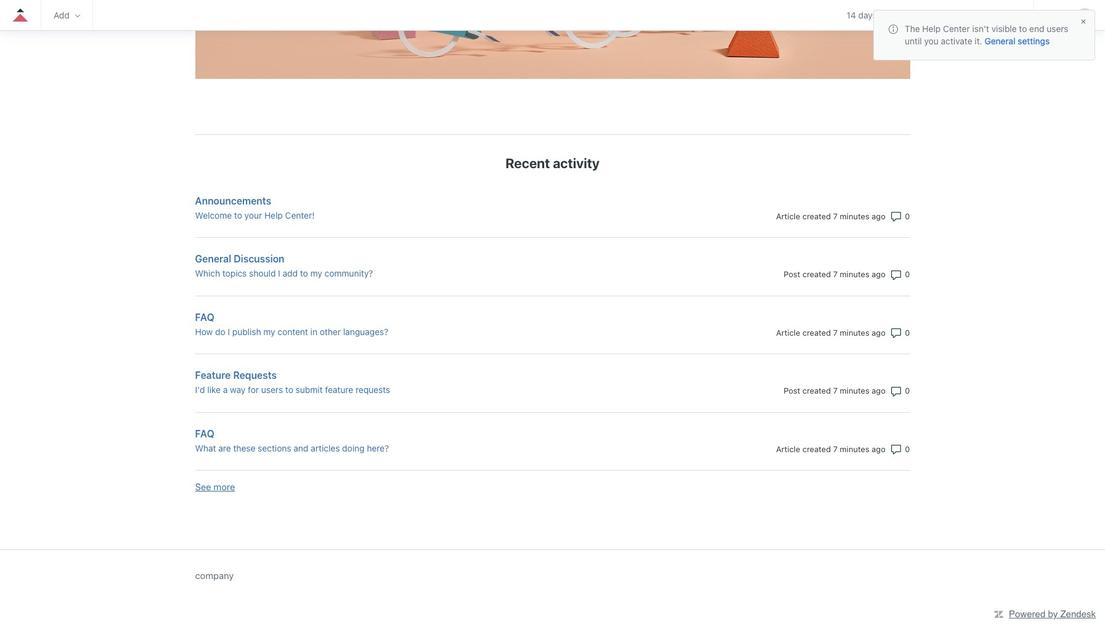 Task type: locate. For each thing, give the bounding box(es) containing it.
1 vertical spatial users
[[261, 385, 283, 395]]

2 faq from the top
[[195, 428, 214, 439]]

3 ago from the top
[[872, 328, 886, 338]]

1 vertical spatial post created 7 minutes ago
[[784, 386, 886, 396]]

i right do
[[228, 327, 230, 337]]

minutes for welcome
[[840, 211, 870, 221]]

1 horizontal spatial users
[[1048, 23, 1069, 34]]

buy now link
[[925, 10, 959, 21]]

do
[[215, 327, 226, 337]]

in
[[895, 10, 902, 21], [311, 327, 318, 337]]

settings
[[1019, 36, 1051, 46]]

faq link
[[195, 310, 696, 325], [195, 427, 696, 441]]

i inside faq how do i publish my content in other languages?
[[228, 327, 230, 337]]

feature
[[195, 370, 231, 381]]

post created 7 minutes ago
[[784, 270, 886, 279], [784, 386, 886, 396]]

post created 7 minutes ago for general discussion
[[784, 270, 886, 279]]

to inside general discussion which topics should i add to my community?
[[300, 268, 308, 279]]

publish
[[232, 327, 261, 337]]

your
[[245, 210, 262, 221]]

1 vertical spatial faq
[[195, 428, 214, 439]]

to left submit
[[286, 385, 294, 395]]

general
[[985, 36, 1016, 46], [195, 254, 231, 265]]

1 article from the top
[[777, 211, 801, 221]]

1 vertical spatial post
[[784, 386, 801, 396]]

ago
[[872, 211, 886, 221], [872, 270, 886, 279], [872, 328, 886, 338], [872, 386, 886, 396], [872, 444, 886, 454]]

help up you
[[923, 23, 941, 34]]

3 article from the top
[[777, 444, 801, 454]]

faq
[[195, 312, 214, 323], [195, 428, 214, 439]]

0 vertical spatial post created 7 minutes ago
[[784, 270, 886, 279]]

2 7 from the top
[[834, 270, 838, 279]]

3 7 from the top
[[834, 328, 838, 338]]

article created 7 minutes ago for announcements welcome to your help center!
[[777, 211, 886, 221]]

my
[[311, 268, 322, 279], [264, 327, 275, 337]]

to right add
[[300, 268, 308, 279]]

more
[[214, 482, 235, 493]]

1 vertical spatial article created 7 minutes ago
[[777, 328, 886, 338]]

status
[[195, 180, 911, 471]]

welcome
[[195, 210, 232, 221]]

0 vertical spatial general
[[985, 36, 1016, 46]]

help
[[923, 23, 941, 34], [265, 210, 283, 221]]

2 created from the top
[[803, 270, 832, 279]]

0 vertical spatial faq
[[195, 312, 214, 323]]

5 minutes from the top
[[840, 444, 870, 454]]

0 vertical spatial faq link
[[195, 310, 696, 325]]

faq what are these sections and articles doing here?
[[195, 428, 389, 454]]

article
[[777, 211, 801, 221], [777, 328, 801, 338], [777, 444, 801, 454]]

activity
[[553, 155, 600, 171]]

4 7 from the top
[[834, 386, 838, 396]]

what are these sections and articles doing here? link
[[195, 442, 696, 455]]

2 article created 7 minutes ago from the top
[[777, 328, 886, 338]]

users down zendesk products image
[[1048, 23, 1069, 34]]

1 horizontal spatial in
[[895, 10, 902, 21]]

2 vertical spatial article
[[777, 444, 801, 454]]

1 created from the top
[[803, 211, 832, 221]]

faq up what
[[195, 428, 214, 439]]

3 created from the top
[[803, 328, 832, 338]]

content
[[278, 327, 308, 337]]

minutes
[[840, 211, 870, 221], [841, 270, 870, 279], [840, 328, 870, 338], [841, 386, 870, 396], [840, 444, 870, 454]]

in left other
[[311, 327, 318, 337]]

4 minutes from the top
[[841, 386, 870, 396]]

general inside general discussion which topics should i add to my community?
[[195, 254, 231, 265]]

general discussion link
[[195, 252, 696, 266]]

navigation containing add
[[0, 0, 1106, 34]]

post for requests
[[784, 386, 801, 396]]

status containing announcements
[[195, 180, 911, 471]]

to left your
[[234, 210, 242, 221]]

1 vertical spatial general
[[195, 254, 231, 265]]

created
[[803, 211, 832, 221], [803, 270, 832, 279], [803, 328, 832, 338], [803, 386, 832, 396], [803, 444, 832, 454]]

users inside 'feature requests i'd like a way for users to submit feature requests'
[[261, 385, 283, 395]]

1 horizontal spatial help
[[923, 23, 941, 34]]

faq up the how at the left bottom
[[195, 312, 214, 323]]

welcome to your help center! link
[[195, 209, 696, 222]]

trial.
[[905, 10, 922, 21]]

users inside the help center isn't visible to end users until you activate it.
[[1048, 23, 1069, 34]]

faq for faq how do i publish my content in other languages?
[[195, 312, 214, 323]]

4 created from the top
[[803, 386, 832, 396]]

1 vertical spatial i
[[228, 327, 230, 337]]

0 horizontal spatial my
[[264, 327, 275, 337]]

general down visible at right
[[985, 36, 1016, 46]]

0 vertical spatial post
[[784, 270, 801, 279]]

discussion
[[234, 254, 285, 265]]

feature
[[325, 385, 354, 395]]

requests
[[233, 370, 277, 381]]

faq inside faq what are these sections and articles doing here?
[[195, 428, 214, 439]]

1 vertical spatial my
[[264, 327, 275, 337]]

faq link up what are these sections and articles doing here? "link"
[[195, 427, 696, 441]]

isn't
[[973, 23, 990, 34]]

1 horizontal spatial my
[[311, 268, 322, 279]]

to
[[1020, 23, 1028, 34], [234, 210, 242, 221], [300, 268, 308, 279], [286, 385, 294, 395]]

article created 7 minutes ago
[[777, 211, 886, 221], [777, 328, 886, 338], [777, 444, 886, 454]]

2 article from the top
[[777, 328, 801, 338]]

add button
[[54, 10, 80, 20]]

see
[[195, 482, 211, 493]]

1 faq link from the top
[[195, 310, 696, 325]]

article for faq what are these sections and articles doing here?
[[777, 444, 801, 454]]

my right the publish
[[264, 327, 275, 337]]

way
[[230, 385, 246, 395]]

1 vertical spatial in
[[311, 327, 318, 337]]

0 horizontal spatial users
[[261, 385, 283, 395]]

i left add
[[278, 268, 281, 279]]

2 ago from the top
[[872, 270, 886, 279]]

0 horizontal spatial general
[[195, 254, 231, 265]]

navigation
[[0, 0, 1106, 34]]

to up general settings 'link'
[[1020, 23, 1028, 34]]

1 vertical spatial faq link
[[195, 427, 696, 441]]

announcements welcome to your help center!
[[195, 195, 315, 221]]

in inside faq how do i publish my content in other languages?
[[311, 327, 318, 337]]

0 horizontal spatial in
[[311, 327, 318, 337]]

submit
[[296, 385, 323, 395]]

community?
[[325, 268, 373, 279]]

4 ago from the top
[[872, 386, 886, 396]]

faq link up how do i publish my content in other languages? link
[[195, 310, 696, 325]]

2 post created 7 minutes ago from the top
[[784, 386, 886, 396]]

users right for
[[261, 385, 283, 395]]

7 for discussion
[[834, 270, 838, 279]]

post created 7 minutes ago for feature requests
[[784, 386, 886, 396]]

2 post from the top
[[784, 386, 801, 396]]

0 vertical spatial i
[[278, 268, 281, 279]]

general settings link
[[985, 36, 1051, 46]]

post
[[784, 270, 801, 279], [784, 386, 801, 396]]

0 vertical spatial help
[[923, 23, 941, 34]]

help right your
[[265, 210, 283, 221]]

1 7 from the top
[[834, 211, 838, 221]]

in right left in the right top of the page
[[895, 10, 902, 21]]

1 minutes from the top
[[840, 211, 870, 221]]

5 created from the top
[[803, 444, 832, 454]]

minutes for requests
[[841, 386, 870, 396]]

5 7 from the top
[[834, 444, 838, 454]]

guide admin
[[971, 10, 1021, 20]]

articles
[[311, 443, 340, 454]]

my right add
[[311, 268, 322, 279]]

i'd like a way for users to submit feature requests link
[[195, 384, 696, 397]]

7 for welcome
[[834, 211, 838, 221]]

general for settings
[[985, 36, 1016, 46]]

1 post from the top
[[784, 270, 801, 279]]

1 article created 7 minutes ago from the top
[[777, 211, 886, 221]]

3 article created 7 minutes ago from the top
[[777, 444, 886, 454]]

2 faq link from the top
[[195, 427, 696, 441]]

2 minutes from the top
[[841, 270, 870, 279]]

general for discussion
[[195, 254, 231, 265]]

end
[[1030, 23, 1045, 34]]

0 vertical spatial users
[[1048, 23, 1069, 34]]

0 horizontal spatial help
[[265, 210, 283, 221]]

1 vertical spatial article
[[777, 328, 801, 338]]

2 vertical spatial article created 7 minutes ago
[[777, 444, 886, 454]]

general up 'which'
[[195, 254, 231, 265]]

7 for how
[[834, 328, 838, 338]]

7
[[834, 211, 838, 221], [834, 270, 838, 279], [834, 328, 838, 338], [834, 386, 838, 396], [834, 444, 838, 454]]

0 horizontal spatial i
[[228, 327, 230, 337]]

5 ago from the top
[[872, 444, 886, 454]]

3 minutes from the top
[[840, 328, 870, 338]]

i inside general discussion which topics should i add to my community?
[[278, 268, 281, 279]]

1 faq from the top
[[195, 312, 214, 323]]

see more
[[195, 482, 235, 493]]

help inside the help center isn't visible to end users until you activate it.
[[923, 23, 941, 34]]

which
[[195, 268, 220, 279]]

1 vertical spatial help
[[265, 210, 283, 221]]

0 vertical spatial my
[[311, 268, 322, 279]]

1 post created 7 minutes ago from the top
[[784, 270, 886, 279]]

here?
[[367, 443, 389, 454]]

0 vertical spatial article created 7 minutes ago
[[777, 211, 886, 221]]

minutes for how
[[840, 328, 870, 338]]

add
[[54, 10, 70, 20]]

faq inside faq how do i publish my content in other languages?
[[195, 312, 214, 323]]

1 horizontal spatial i
[[278, 268, 281, 279]]

visible
[[992, 23, 1018, 34]]

1 horizontal spatial general
[[985, 36, 1016, 46]]

i
[[278, 268, 281, 279], [228, 327, 230, 337]]

0 vertical spatial article
[[777, 211, 801, 221]]

1 ago from the top
[[872, 211, 886, 221]]

users
[[1048, 23, 1069, 34], [261, 385, 283, 395]]



Task type: describe. For each thing, give the bounding box(es) containing it.
faq link for faq how do i publish my content in other languages?
[[195, 310, 696, 325]]

until
[[905, 36, 923, 46]]

company link
[[195, 569, 234, 583]]

sections
[[258, 443, 291, 454]]

and
[[294, 443, 309, 454]]

to inside the help center isn't visible to end users until you activate it.
[[1020, 23, 1028, 34]]

a
[[223, 385, 228, 395]]

feature requests link
[[195, 368, 696, 383]]

created for what
[[803, 444, 832, 454]]

7 for what
[[834, 444, 838, 454]]

ago for discussion
[[872, 270, 886, 279]]

you
[[925, 36, 939, 46]]

i'd
[[195, 385, 205, 395]]

created for welcome
[[803, 211, 832, 221]]

topics
[[223, 268, 247, 279]]

faq for faq what are these sections and articles doing here?
[[195, 428, 214, 439]]

activate
[[942, 36, 973, 46]]

users for help
[[1048, 23, 1069, 34]]

ago for what
[[872, 444, 886, 454]]

announcements link
[[195, 193, 696, 208]]

post for discussion
[[784, 270, 801, 279]]

like
[[207, 385, 221, 395]]

14 days left in trial. buy now
[[847, 10, 959, 21]]

add
[[283, 268, 298, 279]]

announcements
[[195, 195, 271, 206]]

other
[[320, 327, 341, 337]]

see more link
[[195, 482, 235, 493]]

minutes for what
[[840, 444, 870, 454]]

recent activity
[[506, 155, 600, 171]]

center!
[[285, 210, 315, 221]]

faq how do i publish my content in other languages?
[[195, 312, 389, 337]]

the help center isn't visible to end users until you activate it.
[[905, 23, 1069, 46]]

admin
[[997, 10, 1021, 20]]

these
[[233, 443, 256, 454]]

article for faq how do i publish my content in other languages?
[[777, 328, 801, 338]]

now
[[943, 10, 959, 21]]

for
[[248, 385, 259, 395]]

general settings
[[985, 36, 1051, 46]]

feature requests i'd like a way for users to submit feature requests
[[195, 370, 391, 395]]

how do i publish my content in other languages? link
[[195, 325, 696, 338]]

article for announcements welcome to your help center!
[[777, 211, 801, 221]]

article created 7 minutes ago for faq what are these sections and articles doing here?
[[777, 444, 886, 454]]

general discussion which topics should i add to my community?
[[195, 254, 373, 279]]

14
[[847, 10, 857, 21]]

created for how
[[803, 328, 832, 338]]

languages?
[[343, 327, 389, 337]]

recent
[[506, 155, 550, 171]]

my inside faq how do i publish my content in other languages?
[[264, 327, 275, 337]]

zendesk products image
[[1052, 11, 1060, 19]]

doing
[[342, 443, 365, 454]]

to inside announcements welcome to your help center!
[[234, 210, 242, 221]]

minutes for discussion
[[841, 270, 870, 279]]

buy
[[925, 10, 940, 21]]

which topics should i add to my community? link
[[195, 267, 696, 280]]

help inside announcements welcome to your help center!
[[265, 210, 283, 221]]

ago for welcome
[[872, 211, 886, 221]]

faq link for faq what are these sections and articles doing here?
[[195, 427, 696, 441]]

what
[[195, 443, 216, 454]]

should
[[249, 268, 276, 279]]

my inside general discussion which topics should i add to my community?
[[311, 268, 322, 279]]

left
[[880, 10, 893, 21]]

powered by zendesk link
[[1010, 609, 1097, 620]]

ago for requests
[[872, 386, 886, 396]]

0 vertical spatial in
[[895, 10, 902, 21]]

are
[[219, 443, 231, 454]]

created for requests
[[803, 386, 832, 396]]

guide admin link
[[971, 10, 1021, 20]]

zendesk
[[1061, 609, 1097, 620]]

ago for how
[[872, 328, 886, 338]]

users for requests
[[261, 385, 283, 395]]

requests
[[356, 385, 391, 395]]

created for discussion
[[803, 270, 832, 279]]

how
[[195, 327, 213, 337]]

center
[[944, 23, 971, 34]]

powered
[[1010, 609, 1046, 620]]

company
[[195, 570, 234, 581]]

powered by zendesk
[[1010, 609, 1097, 620]]

by
[[1049, 609, 1059, 620]]

it.
[[975, 36, 983, 46]]

days
[[859, 10, 878, 21]]

the
[[905, 23, 921, 34]]

article created 7 minutes ago for faq how do i publish my content in other languages?
[[777, 328, 886, 338]]

guide
[[971, 10, 995, 20]]

7 for requests
[[834, 386, 838, 396]]

to inside 'feature requests i'd like a way for users to submit feature requests'
[[286, 385, 294, 395]]



Task type: vqa. For each thing, say whether or not it's contained in the screenshot.
How can agents leverage knowledge to help customers?
no



